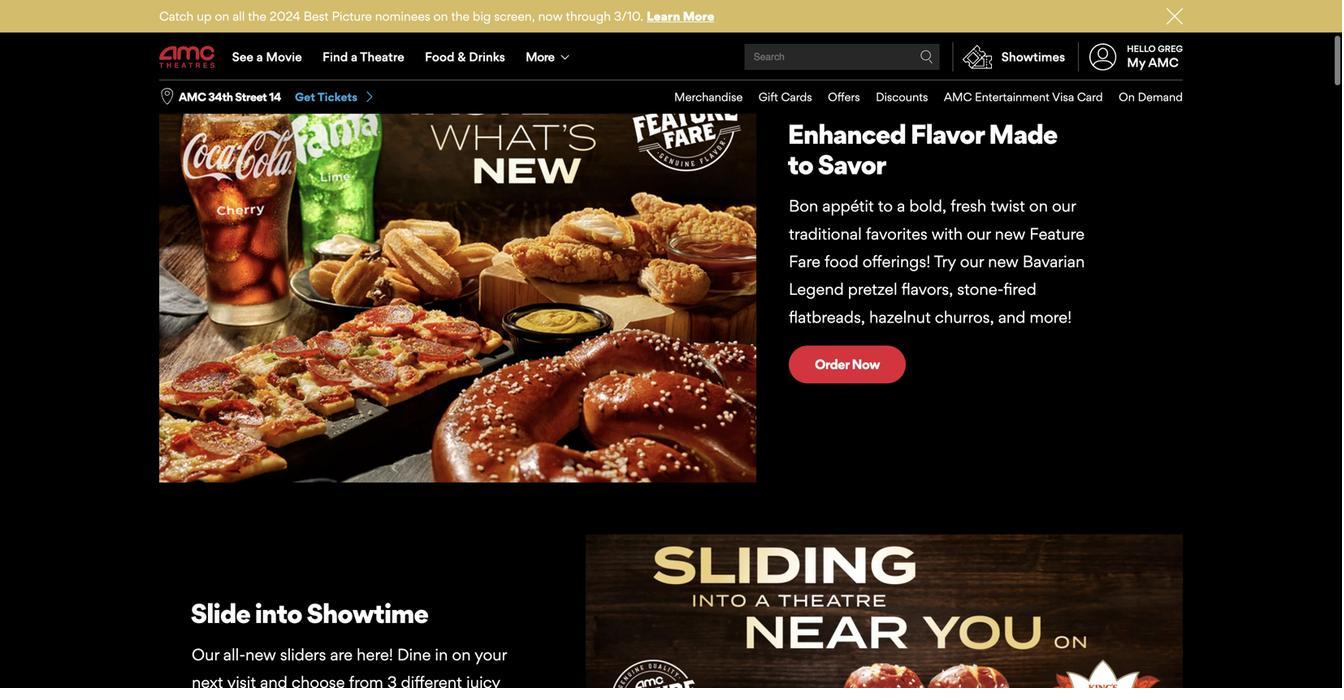 Task type: locate. For each thing, give the bounding box(es) containing it.
drinks
[[469, 49, 505, 64]]

0 vertical spatial to
[[788, 148, 813, 181]]

2 the from the left
[[451, 9, 470, 24]]

and down "fired"
[[998, 308, 1026, 327]]

amc left 34th on the left top of page
[[179, 90, 206, 104]]

a left bold,
[[897, 196, 906, 216]]

2 horizontal spatial amc
[[1149, 55, 1179, 70]]

0 vertical spatial menu
[[159, 34, 1183, 80]]

on inside "our all-new sliders are here! dine in on your next visit and choose from 3 different juic"
[[452, 645, 471, 665]]

1 horizontal spatial the
[[451, 9, 470, 24]]

a right find at the top of the page
[[351, 49, 358, 64]]

amc entertainment visa card link
[[928, 80, 1103, 114]]

1 vertical spatial new
[[988, 252, 1019, 271]]

go to my account page element
[[1079, 34, 1183, 80]]

new
[[995, 224, 1026, 244], [988, 252, 1019, 271], [245, 645, 276, 665]]

0 vertical spatial more
[[683, 9, 715, 24]]

savor
[[818, 148, 886, 181]]

into
[[255, 597, 302, 630]]

amc
[[1149, 55, 1179, 70], [944, 90, 972, 104], [179, 90, 206, 104]]

card
[[1077, 90, 1103, 104]]

amc inside button
[[179, 90, 206, 104]]

more
[[683, 9, 715, 24], [526, 49, 555, 64]]

feature fare image
[[0, 0, 1343, 31]]

picture
[[332, 9, 372, 24]]

and inside "our all-new sliders are here! dine in on your next visit and choose from 3 different juic"
[[260, 673, 288, 688]]

0 horizontal spatial to
[[788, 148, 813, 181]]

demand
[[1138, 90, 1183, 104]]

1 vertical spatial to
[[878, 196, 893, 216]]

the left big
[[451, 9, 470, 24]]

new down twist
[[995, 224, 1026, 244]]

street
[[235, 90, 267, 104]]

on
[[215, 9, 229, 24], [434, 9, 448, 24], [1030, 196, 1048, 216], [452, 645, 471, 665]]

all-
[[223, 645, 245, 665]]

0 horizontal spatial and
[[260, 673, 288, 688]]

showtimes image
[[954, 42, 1002, 72]]

our right try
[[960, 252, 984, 271]]

2 vertical spatial new
[[245, 645, 276, 665]]

showtime
[[307, 597, 428, 630]]

to up bon
[[788, 148, 813, 181]]

all
[[233, 9, 245, 24]]

0 horizontal spatial amc
[[179, 90, 206, 104]]

food & drinks
[[425, 49, 505, 64]]

menu down feature fare image
[[159, 34, 1183, 80]]

enhanced flavor made to savor
[[788, 118, 1058, 181]]

with
[[932, 224, 963, 244]]

merchandise link
[[659, 80, 743, 114]]

0 horizontal spatial the
[[248, 9, 266, 24]]

learn more link
[[647, 9, 715, 24]]

feature
[[1030, 224, 1085, 244]]

your
[[475, 645, 507, 665]]

hello greg my amc
[[1127, 43, 1183, 70]]

amc up the flavor
[[944, 90, 972, 104]]

the
[[248, 9, 266, 24], [451, 9, 470, 24]]

see a movie link
[[222, 34, 312, 80]]

gift cards link
[[743, 80, 812, 114]]

discounts link
[[860, 80, 928, 114]]

amc logo image
[[159, 46, 216, 68], [159, 46, 216, 68]]

catch up on all the 2024 best picture nominees on the big screen, now through 3/10. learn more
[[159, 9, 715, 24]]

0 horizontal spatial a
[[256, 49, 263, 64]]

amc inside hello greg my amc
[[1149, 55, 1179, 70]]

dine
[[397, 645, 431, 665]]

our down the fresh
[[967, 224, 991, 244]]

1 horizontal spatial amc
[[944, 90, 972, 104]]

fare
[[789, 252, 821, 271]]

visit
[[227, 673, 256, 688]]

submit search icon image
[[921, 50, 934, 63]]

our up 'feature'
[[1052, 196, 1076, 216]]

2 vertical spatial our
[[960, 252, 984, 271]]

0 vertical spatial and
[[998, 308, 1026, 327]]

bavarian
[[1023, 252, 1085, 271]]

&
[[458, 49, 466, 64]]

2 horizontal spatial a
[[897, 196, 906, 216]]

amc entertainment visa card
[[944, 90, 1103, 104]]

1 the from the left
[[248, 9, 266, 24]]

sliders
[[280, 645, 326, 665]]

and
[[998, 308, 1026, 327], [260, 673, 288, 688]]

now
[[852, 356, 880, 373]]

screen,
[[494, 9, 535, 24]]

1 vertical spatial and
[[260, 673, 288, 688]]

and right visit in the bottom left of the page
[[260, 673, 288, 688]]

pretzel
[[848, 280, 898, 299]]

1 horizontal spatial to
[[878, 196, 893, 216]]

1 horizontal spatial and
[[998, 308, 1026, 327]]

traditional
[[789, 224, 862, 244]]

1 vertical spatial menu
[[659, 80, 1183, 114]]

gift cards
[[759, 90, 812, 104]]

on right "in"
[[452, 645, 471, 665]]

feature fare updates image
[[159, 57, 757, 483]]

on right twist
[[1030, 196, 1048, 216]]

more right learn
[[683, 9, 715, 24]]

1 horizontal spatial more
[[683, 9, 715, 24]]

a right "see" on the top left
[[256, 49, 263, 64]]

to up favorites
[[878, 196, 893, 216]]

on
[[1119, 90, 1135, 104]]

now
[[538, 9, 563, 24]]

legend
[[789, 280, 844, 299]]

food & drinks link
[[415, 34, 516, 80]]

the right all
[[248, 9, 266, 24]]

amc down greg
[[1149, 55, 1179, 70]]

are
[[330, 645, 353, 665]]

slide into showtime
[[191, 597, 428, 630]]

get tickets link
[[295, 89, 376, 105]]

amc for amc entertainment visa card
[[944, 90, 972, 104]]

0 horizontal spatial more
[[526, 49, 555, 64]]

new up visit in the bottom left of the page
[[245, 645, 276, 665]]

menu down submit search icon
[[659, 80, 1183, 114]]

more inside "button"
[[526, 49, 555, 64]]

on inside bon appétit to a bold, fresh twist on our traditional favorites with our new feature fare food offerings! try our new bavarian legend pretzel flavors, stone-fired flatbreads, hazelnut churros, and more!
[[1030, 196, 1048, 216]]

1 horizontal spatial a
[[351, 49, 358, 64]]

amc 34th street 14
[[179, 90, 281, 104]]

to
[[788, 148, 813, 181], [878, 196, 893, 216]]

tickets
[[318, 90, 358, 104]]

amc for amc 34th street 14
[[179, 90, 206, 104]]

hello
[[1127, 43, 1156, 54]]

menu
[[159, 34, 1183, 80], [659, 80, 1183, 114]]

our
[[1052, 196, 1076, 216], [967, 224, 991, 244], [960, 252, 984, 271]]

entertainment
[[975, 90, 1050, 104]]

more down now
[[526, 49, 555, 64]]

new up "fired"
[[988, 252, 1019, 271]]

offers link
[[812, 80, 860, 114]]

fired
[[1004, 280, 1037, 299]]

on left all
[[215, 9, 229, 24]]

1 vertical spatial more
[[526, 49, 555, 64]]



Task type: vqa. For each thing, say whether or not it's contained in the screenshot.
Get Tickets Link
yes



Task type: describe. For each thing, give the bounding box(es) containing it.
3/10.
[[614, 9, 644, 24]]

bon appétit to a bold, fresh twist on our traditional favorites with our new feature fare food offerings! try our new bavarian legend pretzel flavors, stone-fired flatbreads, hazelnut churros, and more!
[[789, 196, 1085, 327]]

hazelnut
[[870, 308, 931, 327]]

catch
[[159, 9, 194, 24]]

gift
[[759, 90, 778, 104]]

a inside bon appétit to a bold, fresh twist on our traditional favorites with our new feature fare food offerings! try our new bavarian legend pretzel flavors, stone-fired flatbreads, hazelnut churros, and more!
[[897, 196, 906, 216]]

a for theatre
[[351, 49, 358, 64]]

our
[[192, 645, 219, 665]]

favorites
[[866, 224, 928, 244]]

theatre
[[360, 49, 405, 64]]

churros,
[[935, 308, 994, 327]]

amc 34th street 14 button
[[179, 89, 281, 105]]

find a theatre link
[[312, 34, 415, 80]]

on demand
[[1119, 90, 1183, 104]]

flavor
[[911, 118, 984, 150]]

big
[[473, 9, 491, 24]]

cookie consent banner dialog
[[0, 645, 1343, 688]]

menu containing merchandise
[[659, 80, 1183, 114]]

fresh
[[951, 196, 987, 216]]

order now link
[[789, 346, 906, 384]]

see a movie
[[232, 49, 302, 64]]

on demand link
[[1103, 80, 1183, 114]]

bon
[[789, 196, 819, 216]]

a for movie
[[256, 49, 263, 64]]

try
[[934, 252, 956, 271]]

2024
[[270, 9, 301, 24]]

14
[[269, 90, 281, 104]]

34th
[[208, 90, 233, 104]]

flavors,
[[902, 280, 953, 299]]

more button
[[516, 34, 584, 80]]

find
[[323, 49, 348, 64]]

nominees
[[375, 9, 430, 24]]

search the AMC website text field
[[751, 51, 921, 63]]

up
[[197, 9, 212, 24]]

discounts
[[876, 90, 928, 104]]

and inside bon appétit to a bold, fresh twist on our traditional favorites with our new feature fare food offerings! try our new bavarian legend pretzel flavors, stone-fired flatbreads, hazelnut churros, and more!
[[998, 308, 1026, 327]]

bold,
[[910, 196, 947, 216]]

order
[[815, 356, 849, 373]]

on right nominees
[[434, 9, 448, 24]]

through
[[566, 9, 611, 24]]

from
[[349, 673, 383, 688]]

choose
[[292, 673, 345, 688]]

visa
[[1053, 90, 1075, 104]]

next
[[192, 673, 223, 688]]

merchandise
[[675, 90, 743, 104]]

flatbreads,
[[789, 308, 865, 327]]

1 vertical spatial our
[[967, 224, 991, 244]]

see
[[232, 49, 253, 64]]

to inside bon appétit to a bold, fresh twist on our traditional favorites with our new feature fare food offerings! try our new bavarian legend pretzel flavors, stone-fired flatbreads, hazelnut churros, and more!
[[878, 196, 893, 216]]

our all-new sliders are here! dine in on your next visit and choose from 3 different juic
[[192, 645, 507, 688]]

0 vertical spatial our
[[1052, 196, 1076, 216]]

best
[[304, 9, 329, 24]]

find a theatre
[[323, 49, 405, 64]]

user profile image
[[1081, 43, 1126, 70]]

different
[[401, 673, 462, 688]]

0 vertical spatial new
[[995, 224, 1026, 244]]

learn
[[647, 9, 680, 24]]

offerings!
[[863, 252, 931, 271]]

cards
[[781, 90, 812, 104]]

3
[[388, 673, 397, 688]]

appétit
[[823, 196, 874, 216]]

in
[[435, 645, 448, 665]]

my
[[1127, 55, 1146, 70]]

more!
[[1030, 308, 1072, 327]]

showtimes link
[[953, 42, 1066, 72]]

twist
[[991, 196, 1025, 216]]

here!
[[357, 645, 393, 665]]

movie
[[266, 49, 302, 64]]

get
[[295, 90, 315, 104]]

order now
[[815, 356, 880, 373]]

new inside "our all-new sliders are here! dine in on your next visit and choose from 3 different juic"
[[245, 645, 276, 665]]

slide
[[191, 597, 250, 630]]

stone-
[[958, 280, 1004, 299]]

made
[[989, 118, 1058, 150]]

to inside the enhanced flavor made to savor
[[788, 148, 813, 181]]

menu containing more
[[159, 34, 1183, 80]]

get tickets
[[295, 90, 358, 104]]

enhanced
[[788, 118, 906, 150]]

greg
[[1158, 43, 1183, 54]]

showtimes
[[1002, 49, 1066, 64]]



